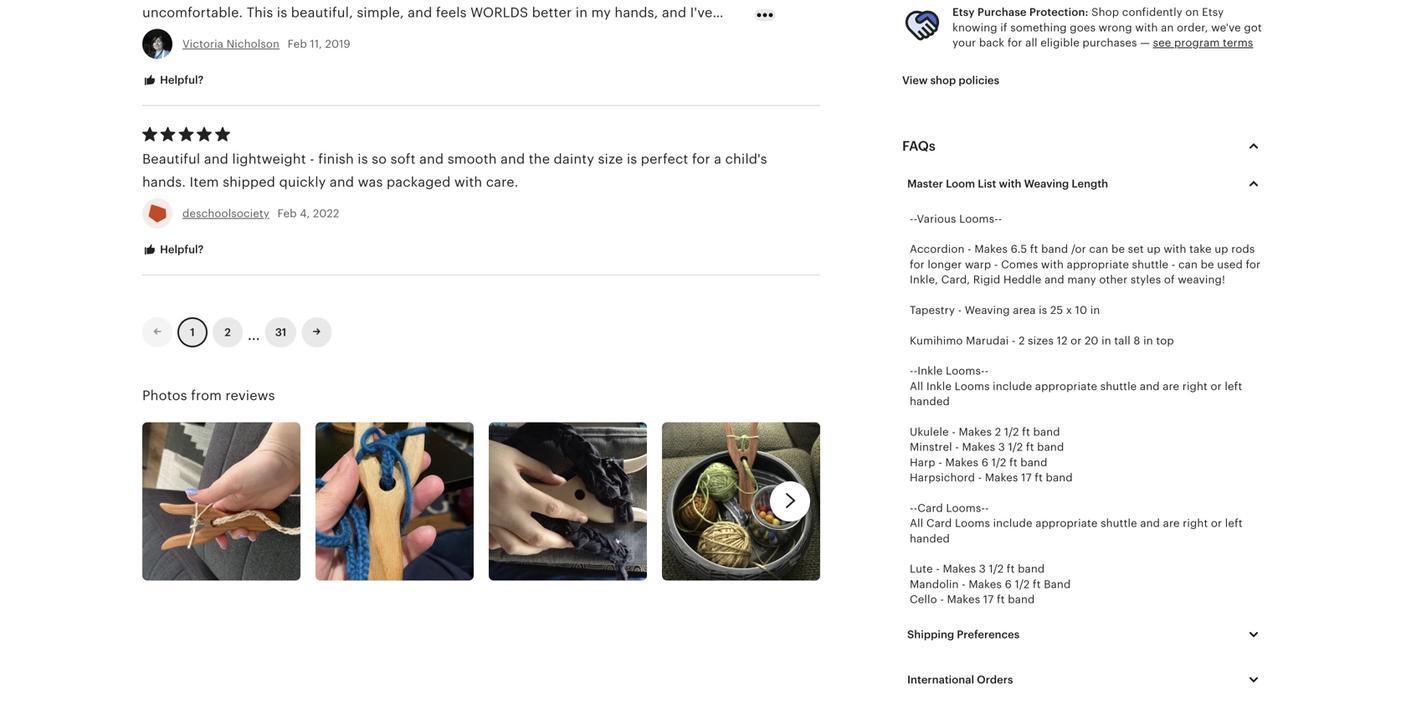 Task type: describe. For each thing, give the bounding box(es) containing it.
purchase
[[978, 6, 1027, 19]]

10
[[1076, 304, 1088, 316]]

handed for inkle
[[910, 395, 950, 408]]

20
[[1085, 334, 1099, 347]]

many
[[1068, 273, 1097, 286]]

length
[[1072, 177, 1109, 190]]

inkle,
[[910, 273, 939, 286]]

1 vertical spatial feb
[[278, 207, 297, 220]]

0 vertical spatial can
[[1090, 243, 1109, 256]]

harp
[[910, 456, 936, 469]]

ukulele
[[910, 426, 949, 438]]

perfect
[[641, 152, 689, 167]]

top
[[1157, 334, 1175, 347]]

so
[[372, 152, 387, 167]]

faqs
[[903, 138, 936, 154]]

preferences
[[957, 628, 1020, 641]]

makes inside accordion - makes 6.5 ft band /or can be set up with take up rods for longer warp - comes with appropriate shuttle - can be used for inkle, card, rigid heddle and many other styles of weaving!
[[975, 243, 1008, 256]]

comes
[[1001, 258, 1039, 271]]

ft inside accordion - makes 6.5 ft band /or can be set up with take up rods for longer warp - comes with appropriate shuttle - can be used for inkle, card, rigid heddle and many other styles of weaving!
[[1031, 243, 1039, 256]]

program
[[1175, 36, 1220, 49]]

the
[[529, 152, 550, 167]]

if
[[1001, 21, 1008, 34]]

rigid
[[974, 273, 1001, 286]]

for up the inkle,
[[910, 258, 925, 271]]

12
[[1057, 334, 1068, 347]]

appropriate inside accordion - makes 6.5 ft band /or can be set up with take up rods for longer warp - comes with appropriate shuttle - can be used for inkle, card, rigid heddle and many other styles of weaving!
[[1067, 258, 1129, 271]]

accordion - makes 6.5 ft band /or can be set up with take up rods for longer warp - comes with appropriate shuttle - can be used for inkle, card, rigid heddle and many other styles of weaving!
[[910, 243, 1261, 286]]

faqs button
[[888, 126, 1279, 166]]

tapestry
[[910, 304, 955, 316]]

other
[[1100, 273, 1128, 286]]

shop
[[1092, 6, 1120, 19]]

list
[[978, 177, 997, 190]]

victoria
[[183, 38, 224, 50]]

tall
[[1115, 334, 1131, 347]]

6 inside ukulele - makes 2 1/2 ft band minstrel - makes 3 1/2 ft band harp - makes 6 1/2 ft band harpsichord - makes 17 ft band
[[982, 456, 989, 469]]

right for --card looms-- all card looms include appropriate shuttle and are right or left handed
[[1183, 517, 1208, 530]]

lute - makes  3 1/2 ft band mandolin - makes 6 1/2 ft band cello - makes 17 ft band
[[910, 563, 1071, 606]]

deschoolsociety feb 4, 2022
[[183, 207, 339, 220]]

…
[[248, 320, 260, 345]]

see program terms link
[[1153, 36, 1254, 49]]

left for --inkle looms-- all inkle looms include appropriate shuttle and are right or left handed
[[1225, 380, 1243, 393]]

policies
[[959, 74, 1000, 87]]

rods
[[1232, 243, 1255, 256]]

0 horizontal spatial be
[[1112, 243, 1125, 256]]

shop confidently on etsy knowing if something goes wrong with an order, we've got your back for all eligible purchases —
[[953, 6, 1262, 49]]

with inside shop confidently on etsy knowing if something goes wrong with an order, we've got your back for all eligible purchases —
[[1136, 21, 1158, 34]]

17 inside lute - makes  3 1/2 ft band mandolin - makes 6 1/2 ft band cello - makes 17 ft band
[[984, 593, 994, 606]]

2 link
[[213, 317, 243, 348]]

helpful? button for victoria nicholson feb 11, 2019
[[130, 65, 216, 96]]

wrong
[[1099, 21, 1133, 34]]

goes
[[1070, 21, 1096, 34]]

in for 20
[[1102, 334, 1112, 347]]

right for --inkle looms-- all inkle looms include appropriate shuttle and are right or left handed
[[1183, 380, 1208, 393]]

knowing
[[953, 21, 998, 34]]

2019
[[325, 38, 351, 50]]

band inside accordion - makes 6.5 ft band /or can be set up with take up rods for longer warp - comes with appropriate shuttle - can be used for inkle, card, rigid heddle and many other styles of weaving!
[[1042, 243, 1069, 256]]

1 link
[[178, 317, 208, 348]]

1 vertical spatial inkle
[[927, 380, 952, 393]]

left for --card looms-- all card looms include appropriate shuttle and are right or left handed
[[1226, 517, 1243, 530]]

beautiful
[[142, 152, 200, 167]]

cello
[[910, 593, 938, 606]]

—
[[1141, 36, 1150, 49]]

finish
[[318, 152, 354, 167]]

see program terms
[[1153, 36, 1254, 49]]

1 up from the left
[[1147, 243, 1161, 256]]

include for inkle
[[993, 380, 1033, 393]]

looms- for various
[[960, 213, 999, 225]]

accordion
[[910, 243, 965, 256]]

6 inside lute - makes  3 1/2 ft band mandolin - makes 6 1/2 ft band cello - makes 17 ft band
[[1005, 578, 1012, 591]]

3 inside lute - makes  3 1/2 ft band mandolin - makes 6 1/2 ft band cello - makes 17 ft band
[[979, 563, 986, 575]]

international orders button
[[895, 662, 1277, 698]]

6.5
[[1011, 243, 1028, 256]]

care.
[[486, 174, 519, 189]]

warp
[[965, 258, 992, 271]]

include for card
[[994, 517, 1033, 530]]

0 vertical spatial inkle
[[918, 365, 943, 377]]

reviews
[[226, 388, 275, 403]]

shipping preferences
[[908, 628, 1020, 641]]

31 link
[[265, 317, 297, 348]]

size
[[598, 152, 623, 167]]

protection:
[[1030, 6, 1089, 19]]

back
[[979, 36, 1005, 49]]

heddle
[[1004, 273, 1042, 286]]

soft
[[391, 152, 416, 167]]

view shop policies button
[[890, 65, 1012, 96]]

marudai
[[966, 334, 1009, 347]]

master loom list with weaving length button
[[895, 166, 1277, 201]]

kumihimo marudai - 2 sizes 12 or 20 in tall 8 in top
[[910, 334, 1175, 347]]

view shop policies
[[903, 74, 1000, 87]]

looms- for inkle
[[946, 365, 985, 377]]

--various looms--
[[910, 213, 1003, 225]]

0 horizontal spatial 2
[[225, 326, 231, 339]]

shuttle inside accordion - makes 6.5 ft band /or can be set up with take up rods for longer warp - comes with appropriate shuttle - can be used for inkle, card, rigid heddle and many other styles of weaving!
[[1132, 258, 1169, 271]]

kumihimo
[[910, 334, 963, 347]]

/or
[[1072, 243, 1087, 256]]

helpful? button for deschoolsociety feb 4, 2022
[[130, 234, 216, 265]]

all for inkle
[[910, 380, 924, 393]]

we've
[[1212, 21, 1242, 34]]

--inkle looms-- all inkle looms include appropriate shuttle and are right or left handed
[[910, 365, 1243, 408]]

order,
[[1177, 21, 1209, 34]]

a
[[714, 152, 722, 167]]

helpful? for victoria nicholson feb 11, 2019
[[157, 74, 204, 86]]

25
[[1051, 304, 1064, 316]]

mandolin
[[910, 578, 959, 591]]

hands.
[[142, 174, 186, 189]]

ukulele - makes 2 1/2 ft band minstrel - makes 3 1/2 ft band harp - makes 6 1/2 ft band harpsichord - makes 17 ft band
[[910, 426, 1073, 484]]

of
[[1165, 273, 1175, 286]]

weaving inside dropdown button
[[1025, 177, 1069, 190]]

was
[[358, 174, 383, 189]]

on
[[1186, 6, 1200, 19]]



Task type: locate. For each thing, give the bounding box(es) containing it.
child's
[[726, 152, 767, 167]]

your
[[953, 36, 977, 49]]

1 vertical spatial looms-
[[946, 365, 985, 377]]

with inside master loom list with weaving length dropdown button
[[999, 177, 1022, 190]]

weaving up marudai
[[965, 304, 1010, 316]]

looms- inside --card looms-- all card looms include appropriate shuttle and are right or left handed
[[946, 502, 986, 514]]

1 horizontal spatial 2
[[995, 426, 1002, 438]]

helpful? down victoria
[[157, 74, 204, 86]]

handed inside --inkle looms-- all inkle looms include appropriate shuttle and are right or left handed
[[910, 395, 950, 408]]

shuttle for --inkle looms-- all inkle looms include appropriate shuttle and are right or left handed
[[1101, 380, 1137, 393]]

include inside --card looms-- all card looms include appropriate shuttle and are right or left handed
[[994, 517, 1033, 530]]

handed inside --card looms-- all card looms include appropriate shuttle and are right or left handed
[[910, 532, 950, 545]]

1 vertical spatial card
[[927, 517, 952, 530]]

0 vertical spatial handed
[[910, 395, 950, 408]]

appropriate
[[1067, 258, 1129, 271], [1036, 380, 1098, 393], [1036, 517, 1098, 530]]

x
[[1067, 304, 1073, 316]]

2 helpful? from the top
[[157, 243, 204, 256]]

looms
[[955, 380, 990, 393], [955, 517, 991, 530]]

be
[[1112, 243, 1125, 256], [1201, 258, 1215, 271]]

photos from reviews
[[142, 388, 275, 403]]

1 vertical spatial handed
[[910, 532, 950, 545]]

2 vertical spatial looms-
[[946, 502, 986, 514]]

0 vertical spatial weaving
[[1025, 177, 1069, 190]]

looms- down list
[[960, 213, 999, 225]]

sizes
[[1028, 334, 1054, 347]]

up right set
[[1147, 243, 1161, 256]]

all inside --card looms-- all card looms include appropriate shuttle and are right or left handed
[[910, 517, 924, 530]]

tapestry - weaving area is 25 x 10 in
[[910, 304, 1101, 316]]

include down marudai
[[993, 380, 1033, 393]]

etsy up the knowing
[[953, 6, 975, 19]]

in
[[1091, 304, 1101, 316], [1102, 334, 1112, 347], [1144, 334, 1154, 347]]

are for --inkle looms-- all inkle looms include appropriate shuttle and are right or left handed
[[1163, 380, 1180, 393]]

or
[[1071, 334, 1082, 347], [1211, 380, 1222, 393], [1211, 517, 1223, 530]]

band
[[1044, 578, 1071, 591]]

are
[[1163, 380, 1180, 393], [1164, 517, 1180, 530]]

17 up --card looms-- all card looms include appropriate shuttle and are right or left handed
[[1022, 471, 1032, 484]]

2 horizontal spatial 2
[[1019, 334, 1025, 347]]

for inside beautiful and lightweight - finish is so soft and smooth and the dainty size is perfect for a child's hands.  item shipped quickly and was packaged with care.
[[692, 152, 711, 167]]

--card looms-- all card looms include appropriate shuttle and are right or left handed
[[910, 502, 1243, 545]]

lute
[[910, 563, 933, 575]]

left
[[1225, 380, 1243, 393], [1226, 517, 1243, 530]]

1 horizontal spatial is
[[627, 152, 637, 167]]

all for card
[[910, 517, 924, 530]]

styles
[[1131, 273, 1162, 286]]

feb
[[288, 38, 307, 50], [278, 207, 297, 220]]

looms inside --inkle looms-- all inkle looms include appropriate shuttle and are right or left handed
[[955, 380, 990, 393]]

looms- inside --inkle looms-- all inkle looms include appropriate shuttle and are right or left handed
[[946, 365, 985, 377]]

2022
[[313, 207, 339, 220]]

appropriate up other
[[1067, 258, 1129, 271]]

left inside --card looms-- all card looms include appropriate shuttle and are right or left handed
[[1226, 517, 1243, 530]]

appropriate for inkle
[[1036, 380, 1098, 393]]

is right "size"
[[627, 152, 637, 167]]

0 vertical spatial all
[[910, 380, 924, 393]]

right inside --inkle looms-- all inkle looms include appropriate shuttle and are right or left handed
[[1183, 380, 1208, 393]]

2 horizontal spatial is
[[1039, 304, 1048, 316]]

0 vertical spatial shuttle
[[1132, 258, 1169, 271]]

etsy purchase protection:
[[953, 6, 1089, 19]]

looms- down marudai
[[946, 365, 985, 377]]

2 vertical spatial appropriate
[[1036, 517, 1098, 530]]

in right 8
[[1144, 334, 1154, 347]]

6 right harp
[[982, 456, 989, 469]]

victoria nicholson feb 11, 2019
[[183, 38, 351, 50]]

used
[[1218, 258, 1243, 271]]

6
[[982, 456, 989, 469], [1005, 578, 1012, 591]]

0 vertical spatial 17
[[1022, 471, 1032, 484]]

are inside --card looms-- all card looms include appropriate shuttle and are right or left handed
[[1164, 517, 1180, 530]]

an
[[1161, 21, 1174, 34]]

0 vertical spatial helpful? button
[[130, 65, 216, 96]]

0 horizontal spatial up
[[1147, 243, 1161, 256]]

1 handed from the top
[[910, 395, 950, 408]]

3 right the lute
[[979, 563, 986, 575]]

2 handed from the top
[[910, 532, 950, 545]]

1 horizontal spatial 6
[[1005, 578, 1012, 591]]

2 all from the top
[[910, 517, 924, 530]]

0 horizontal spatial in
[[1091, 304, 1101, 316]]

- inside beautiful and lightweight - finish is so soft and smooth and the dainty size is perfect for a child's hands.  item shipped quickly and was packaged with care.
[[310, 152, 315, 167]]

shop
[[931, 74, 956, 87]]

1 vertical spatial be
[[1201, 258, 1215, 271]]

looms- down harpsichord at right
[[946, 502, 986, 514]]

0 vertical spatial be
[[1112, 243, 1125, 256]]

eligible
[[1041, 36, 1080, 49]]

include
[[993, 380, 1033, 393], [994, 517, 1033, 530]]

2 for ukulele - makes 2 1/2 ft band minstrel - makes 3 1/2 ft band harp - makes 6 1/2 ft band harpsichord - makes 17 ft band
[[995, 426, 1002, 438]]

1 vertical spatial helpful?
[[157, 243, 204, 256]]

for left a at right
[[692, 152, 711, 167]]

0 vertical spatial appropriate
[[1067, 258, 1129, 271]]

photos
[[142, 388, 187, 403]]

quickly
[[279, 174, 326, 189]]

see
[[1153, 36, 1172, 49]]

1 horizontal spatial 17
[[1022, 471, 1032, 484]]

0 vertical spatial card
[[918, 502, 944, 514]]

looms- for card
[[946, 502, 986, 514]]

0 vertical spatial include
[[993, 380, 1033, 393]]

etsy up we've
[[1202, 6, 1224, 19]]

0 horizontal spatial can
[[1090, 243, 1109, 256]]

1 all from the top
[[910, 380, 924, 393]]

can
[[1090, 243, 1109, 256], [1179, 258, 1198, 271]]

include up lute - makes  3 1/2 ft band mandolin - makes 6 1/2 ft band cello - makes 17 ft band
[[994, 517, 1033, 530]]

all inside --inkle looms-- all inkle looms include appropriate shuttle and are right or left handed
[[910, 380, 924, 393]]

is left 'so'
[[358, 152, 368, 167]]

8
[[1134, 334, 1141, 347]]

shuttle inside --inkle looms-- all inkle looms include appropriate shuttle and are right or left handed
[[1101, 380, 1137, 393]]

1 horizontal spatial be
[[1201, 258, 1215, 271]]

helpful? for deschoolsociety feb 4, 2022
[[157, 243, 204, 256]]

or inside --inkle looms-- all inkle looms include appropriate shuttle and are right or left handed
[[1211, 380, 1222, 393]]

looms for card
[[955, 517, 991, 530]]

feb left 4,
[[278, 207, 297, 220]]

1 vertical spatial 3
[[979, 563, 986, 575]]

1 vertical spatial left
[[1226, 517, 1243, 530]]

shuttle for --card looms-- all card looms include appropriate shuttle and are right or left handed
[[1101, 517, 1138, 530]]

1 horizontal spatial up
[[1215, 243, 1229, 256]]

or inside --card looms-- all card looms include appropriate shuttle and are right or left handed
[[1211, 517, 1223, 530]]

with right list
[[999, 177, 1022, 190]]

0 horizontal spatial etsy
[[953, 6, 975, 19]]

17 inside ukulele - makes 2 1/2 ft band minstrel - makes 3 1/2 ft band harp - makes 6 1/2 ft band harpsichord - makes 17 ft band
[[1022, 471, 1032, 484]]

1 etsy from the left
[[953, 6, 975, 19]]

2 horizontal spatial in
[[1144, 334, 1154, 347]]

with inside beautiful and lightweight - finish is so soft and smooth and the dainty size is perfect for a child's hands.  item shipped quickly and was packaged with care.
[[455, 174, 483, 189]]

0 vertical spatial or
[[1071, 334, 1082, 347]]

all up 'ukulele'
[[910, 380, 924, 393]]

2 for kumihimo marudai - 2 sizes 12 or 20 in tall 8 in top
[[1019, 334, 1025, 347]]

3 inside ukulele - makes 2 1/2 ft band minstrel - makes 3 1/2 ft band harp - makes 6 1/2 ft band harpsichord - makes 17 ft band
[[999, 441, 1005, 454]]

2 left from the top
[[1226, 517, 1243, 530]]

0 vertical spatial 6
[[982, 456, 989, 469]]

helpful? button down victoria
[[130, 65, 216, 96]]

1 vertical spatial can
[[1179, 258, 1198, 271]]

weaving left length
[[1025, 177, 1069, 190]]

1 vertical spatial helpful? button
[[130, 234, 216, 265]]

11,
[[310, 38, 322, 50]]

0 vertical spatial helpful?
[[157, 74, 204, 86]]

1 vertical spatial shuttle
[[1101, 380, 1137, 393]]

6 left "band"
[[1005, 578, 1012, 591]]

1 include from the top
[[993, 380, 1033, 393]]

1 horizontal spatial etsy
[[1202, 6, 1224, 19]]

1 vertical spatial weaving
[[965, 304, 1010, 316]]

handed up the lute
[[910, 532, 950, 545]]

17
[[1022, 471, 1032, 484], [984, 593, 994, 606]]

in right 20
[[1102, 334, 1112, 347]]

looms down marudai
[[955, 380, 990, 393]]

0 horizontal spatial weaving
[[965, 304, 1010, 316]]

loom
[[946, 177, 976, 190]]

with left take
[[1164, 243, 1187, 256]]

0 vertical spatial looms
[[955, 380, 990, 393]]

0 horizontal spatial 17
[[984, 593, 994, 606]]

include inside --inkle looms-- all inkle looms include appropriate shuttle and are right or left handed
[[993, 380, 1033, 393]]

orders
[[977, 674, 1013, 686]]

helpful? button down deschoolsociety "link"
[[130, 234, 216, 265]]

can down take
[[1179, 258, 1198, 271]]

are for --card looms-- all card looms include appropriate shuttle and are right or left handed
[[1164, 517, 1180, 530]]

appropriate up "band"
[[1036, 517, 1098, 530]]

looms inside --card looms-- all card looms include appropriate shuttle and are right or left handed
[[955, 517, 991, 530]]

2 vertical spatial shuttle
[[1101, 517, 1138, 530]]

international orders
[[908, 674, 1013, 686]]

all up the lute
[[910, 517, 924, 530]]

2 right 'ukulele'
[[995, 426, 1002, 438]]

take
[[1190, 243, 1212, 256]]

0 vertical spatial right
[[1183, 380, 1208, 393]]

got
[[1245, 21, 1262, 34]]

with right comes
[[1042, 258, 1064, 271]]

1 horizontal spatial 3
[[999, 441, 1005, 454]]

1 vertical spatial or
[[1211, 380, 1222, 393]]

1 are from the top
[[1163, 380, 1180, 393]]

1 horizontal spatial can
[[1179, 258, 1198, 271]]

-
[[310, 152, 315, 167], [910, 213, 914, 225], [914, 213, 917, 225], [999, 213, 1003, 225], [968, 243, 972, 256], [995, 258, 998, 271], [1172, 258, 1176, 271], [958, 304, 962, 316], [1012, 334, 1016, 347], [910, 365, 914, 377], [914, 365, 918, 377], [985, 365, 989, 377], [952, 426, 956, 438], [956, 441, 959, 454], [939, 456, 943, 469], [978, 471, 982, 484], [910, 502, 914, 514], [914, 502, 918, 514], [986, 502, 989, 514], [936, 563, 940, 575], [962, 578, 966, 591], [941, 593, 944, 606]]

and inside accordion - makes 6.5 ft band /or can be set up with take up rods for longer warp - comes with appropriate shuttle - can be used for inkle, card, rigid heddle and many other styles of weaving!
[[1045, 273, 1065, 286]]

shipped
[[223, 174, 276, 189]]

area
[[1013, 304, 1036, 316]]

appropriate down 12
[[1036, 380, 1098, 393]]

0 vertical spatial left
[[1225, 380, 1243, 393]]

shipping preferences button
[[895, 617, 1277, 652]]

1 left from the top
[[1225, 380, 1243, 393]]

master loom list with weaving length
[[908, 177, 1109, 190]]

2
[[225, 326, 231, 339], [1019, 334, 1025, 347], [995, 426, 1002, 438]]

0 vertical spatial looms-
[[960, 213, 999, 225]]

1 horizontal spatial in
[[1102, 334, 1112, 347]]

appropriate inside --card looms-- all card looms include appropriate shuttle and are right or left handed
[[1036, 517, 1098, 530]]

looms down harpsichord at right
[[955, 517, 991, 530]]

1 vertical spatial all
[[910, 517, 924, 530]]

is left 25
[[1039, 304, 1048, 316]]

helpful?
[[157, 74, 204, 86], [157, 243, 204, 256]]

looms for inkle
[[955, 380, 990, 393]]

1 vertical spatial right
[[1183, 517, 1208, 530]]

left inside --inkle looms-- all inkle looms include appropriate shuttle and are right or left handed
[[1225, 380, 1243, 393]]

2 include from the top
[[994, 517, 1033, 530]]

or for --inkle looms-- all inkle looms include appropriate shuttle and are right or left handed
[[1211, 380, 1222, 393]]

can right /or
[[1090, 243, 1109, 256]]

are inside --inkle looms-- all inkle looms include appropriate shuttle and are right or left handed
[[1163, 380, 1180, 393]]

17 up "preferences"
[[984, 593, 994, 606]]

in for 10
[[1091, 304, 1101, 316]]

harpsichord
[[910, 471, 975, 484]]

0 horizontal spatial is
[[358, 152, 368, 167]]

appropriate inside --inkle looms-- all inkle looms include appropriate shuttle and are right or left handed
[[1036, 380, 1098, 393]]

with
[[1136, 21, 1158, 34], [455, 174, 483, 189], [999, 177, 1022, 190], [1164, 243, 1187, 256], [1042, 258, 1064, 271]]

1 vertical spatial appropriate
[[1036, 380, 1098, 393]]

or for --card looms-- all card looms include appropriate shuttle and are right or left handed
[[1211, 517, 1223, 530]]

international
[[908, 674, 975, 686]]

feb left 11, on the top left of page
[[288, 38, 307, 50]]

2 up from the left
[[1215, 243, 1229, 256]]

with down the smooth
[[455, 174, 483, 189]]

0 horizontal spatial 6
[[982, 456, 989, 469]]

handed up 'ukulele'
[[910, 395, 950, 408]]

3
[[999, 441, 1005, 454], [979, 563, 986, 575]]

1 helpful? button from the top
[[130, 65, 216, 96]]

and inside --inkle looms-- all inkle looms include appropriate shuttle and are right or left handed
[[1140, 380, 1160, 393]]

from
[[191, 388, 222, 403]]

with up —
[[1136, 21, 1158, 34]]

1 helpful? from the top
[[157, 74, 204, 86]]

minstrel
[[910, 441, 953, 454]]

1 vertical spatial 17
[[984, 593, 994, 606]]

2 left sizes
[[1019, 334, 1025, 347]]

31
[[275, 326, 287, 339]]

various
[[917, 213, 957, 225]]

for left all in the right of the page
[[1008, 36, 1023, 49]]

smooth
[[448, 152, 497, 167]]

makes
[[975, 243, 1008, 256], [959, 426, 992, 438], [962, 441, 996, 454], [946, 456, 979, 469], [985, 471, 1019, 484], [943, 563, 976, 575], [969, 578, 1002, 591], [947, 593, 981, 606]]

2 etsy from the left
[[1202, 6, 1224, 19]]

1 vertical spatial are
[[1164, 517, 1180, 530]]

card,
[[942, 273, 971, 286]]

right inside --card looms-- all card looms include appropriate shuttle and are right or left handed
[[1183, 517, 1208, 530]]

handed
[[910, 395, 950, 408], [910, 532, 950, 545]]

up up used
[[1215, 243, 1229, 256]]

1 vertical spatial 6
[[1005, 578, 1012, 591]]

be left set
[[1112, 243, 1125, 256]]

ft
[[1031, 243, 1039, 256], [1022, 426, 1031, 438], [1026, 441, 1035, 454], [1010, 456, 1018, 469], [1035, 471, 1043, 484], [1007, 563, 1015, 575], [1033, 578, 1041, 591], [997, 593, 1005, 606]]

2 left …
[[225, 326, 231, 339]]

longer
[[928, 258, 962, 271]]

etsy inside shop confidently on etsy knowing if something goes wrong with an order, we've got your back for all eligible purchases —
[[1202, 6, 1224, 19]]

2 vertical spatial or
[[1211, 517, 1223, 530]]

all
[[910, 380, 924, 393], [910, 517, 924, 530]]

1 vertical spatial include
[[994, 517, 1033, 530]]

0 vertical spatial feb
[[288, 38, 307, 50]]

shipping
[[908, 628, 955, 641]]

2 inside ukulele - makes 2 1/2 ft band minstrel - makes 3 1/2 ft band harp - makes 6 1/2 ft band harpsichord - makes 17 ft band
[[995, 426, 1002, 438]]

2 helpful? button from the top
[[130, 234, 216, 265]]

handed for card
[[910, 532, 950, 545]]

appropriate for card
[[1036, 517, 1098, 530]]

0 vertical spatial 3
[[999, 441, 1005, 454]]

2 are from the top
[[1164, 517, 1180, 530]]

for down rods
[[1246, 258, 1261, 271]]

0 horizontal spatial 3
[[979, 563, 986, 575]]

is
[[358, 152, 368, 167], [627, 152, 637, 167], [1039, 304, 1048, 316]]

4,
[[300, 207, 310, 220]]

1 vertical spatial looms
[[955, 517, 991, 530]]

and inside --card looms-- all card looms include appropriate shuttle and are right or left handed
[[1141, 517, 1161, 530]]

in right '10'
[[1091, 304, 1101, 316]]

nicholson
[[227, 38, 280, 50]]

3 right minstrel
[[999, 441, 1005, 454]]

1 horizontal spatial weaving
[[1025, 177, 1069, 190]]

weaving
[[1025, 177, 1069, 190], [965, 304, 1010, 316]]

purchases
[[1083, 36, 1138, 49]]

helpful? down deschoolsociety "link"
[[157, 243, 204, 256]]

deschoolsociety
[[183, 207, 270, 220]]

0 vertical spatial are
[[1163, 380, 1180, 393]]

for inside shop confidently on etsy knowing if something goes wrong with an order, we've got your back for all eligible purchases —
[[1008, 36, 1023, 49]]

shuttle inside --card looms-- all card looms include appropriate shuttle and are right or left handed
[[1101, 517, 1138, 530]]

be up weaving!
[[1201, 258, 1215, 271]]



Task type: vqa. For each thing, say whether or not it's contained in the screenshot.
'$' associated with 17.99
no



